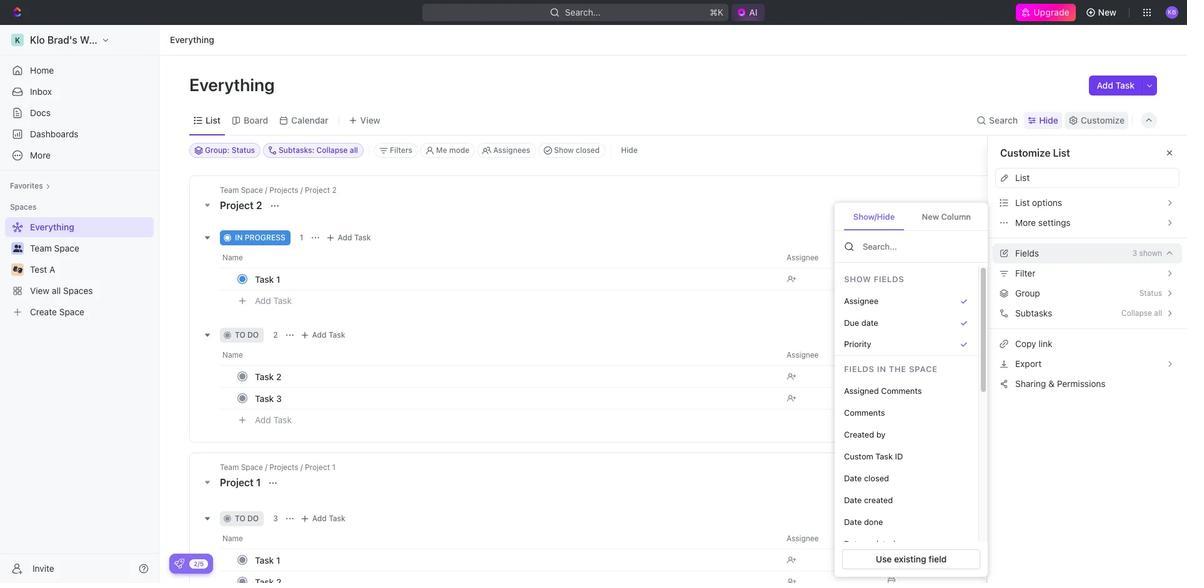 Task type: locate. For each thing, give the bounding box(es) containing it.
comments
[[881, 386, 922, 396], [844, 408, 885, 418]]

search...
[[565, 7, 601, 17]]

3 date from the top
[[844, 517, 862, 527]]

team up test a
[[30, 243, 52, 254]]

1 vertical spatial name button
[[220, 346, 779, 366]]

1 vertical spatial closed
[[864, 473, 889, 483]]

date down date done
[[844, 539, 862, 549]]

calendar link
[[289, 112, 328, 129]]

name for 2
[[222, 351, 243, 360]]

0 horizontal spatial more
[[30, 150, 51, 161]]

inbox link
[[5, 82, 154, 102]]

2 to from the top
[[235, 514, 245, 524]]

2 name from the top
[[222, 351, 243, 360]]

show/hide
[[853, 212, 895, 222]]

new
[[1098, 7, 1117, 17], [922, 212, 939, 222]]

all for view all spaces
[[52, 286, 61, 296]]

hide inside hide button
[[621, 146, 638, 155]]

customize button
[[1065, 112, 1129, 129]]

2 vertical spatial 3
[[273, 514, 278, 524]]

more inside dropdown button
[[30, 150, 51, 161]]

1 do from the top
[[247, 331, 259, 340]]

name button up task 2 link
[[220, 346, 779, 366]]

1 vertical spatial comments
[[844, 408, 885, 418]]

date for date done
[[844, 517, 862, 527]]

1 for task 1
[[276, 274, 280, 285]]

more button
[[5, 146, 154, 166]]

1 date from the top
[[844, 473, 862, 483]]

1 vertical spatial assignee button
[[779, 346, 879, 366]]

space up project 2
[[241, 186, 263, 195]]

more inside button
[[1015, 217, 1036, 228]]

do for 2
[[247, 331, 259, 340]]

more for more
[[30, 150, 51, 161]]

brad's
[[47, 34, 77, 46]]

0 horizontal spatial hide
[[621, 146, 638, 155]]

2 assignee button from the top
[[779, 346, 879, 366]]

ai button
[[732, 4, 765, 21]]

more down "list options"
[[1015, 217, 1036, 228]]

team
[[220, 186, 239, 195], [30, 243, 52, 254], [220, 463, 239, 472]]

3 name from the top
[[222, 534, 243, 544]]

2 date from the top
[[844, 495, 862, 505]]

closed up the created
[[864, 473, 889, 483]]

0 vertical spatial hide
[[1039, 115, 1058, 125]]

do down project 1
[[247, 514, 259, 524]]

collapse right subtasks:
[[316, 146, 348, 155]]

dashboards link
[[5, 124, 154, 144]]

date closed
[[844, 473, 889, 483]]

assignee button
[[779, 248, 879, 268], [779, 346, 879, 366], [779, 529, 879, 549]]

0 vertical spatial new
[[1098, 7, 1117, 17]]

0 horizontal spatial all
[[52, 286, 61, 296]]

space down view all spaces link
[[59, 307, 84, 317]]

0 horizontal spatial closed
[[576, 146, 600, 155]]

space for create space
[[59, 307, 84, 317]]

upgrade
[[1034, 7, 1070, 17]]

date
[[844, 473, 862, 483], [844, 495, 862, 505], [844, 517, 862, 527], [844, 539, 862, 549]]

klo
[[30, 34, 45, 46]]

everything for everything link to the left
[[30, 222, 74, 232]]

2 projects from the top
[[270, 463, 298, 472]]

new right upgrade
[[1098, 7, 1117, 17]]

show closed button
[[538, 143, 605, 158]]

spaces inside view all spaces link
[[63, 286, 93, 296]]

‎task 1 link
[[252, 551, 777, 570]]

assignee button down "show/hide" button
[[779, 248, 879, 268]]

0 vertical spatial status
[[232, 146, 255, 155]]

spaces up create space link
[[63, 286, 93, 296]]

1 vertical spatial more
[[1015, 217, 1036, 228]]

to do for 3
[[235, 514, 259, 524]]

‎task 1
[[255, 555, 280, 566]]

date for date closed
[[844, 473, 862, 483]]

all down shown
[[1154, 309, 1162, 318]]

1 horizontal spatial hide
[[1039, 115, 1058, 125]]

0 vertical spatial everything link
[[167, 32, 217, 47]]

tree
[[5, 217, 154, 322]]

1 vertical spatial spaces
[[63, 286, 93, 296]]

0 horizontal spatial new
[[922, 212, 939, 222]]

1 vertical spatial do
[[247, 514, 259, 524]]

create space
[[30, 307, 84, 317]]

docs
[[30, 107, 51, 118]]

2 vertical spatial all
[[1154, 309, 1162, 318]]

2 vertical spatial name button
[[220, 529, 779, 549]]

3 for 3
[[273, 514, 278, 524]]

space up project 1
[[241, 463, 263, 472]]

sharing
[[1015, 379, 1046, 389]]

onboarding checklist button element
[[174, 559, 184, 569]]

spaces
[[10, 202, 36, 212], [63, 286, 93, 296]]

all
[[350, 146, 358, 155], [52, 286, 61, 296], [1154, 309, 1162, 318]]

updated
[[864, 539, 896, 549]]

me
[[436, 146, 447, 155]]

add task
[[1097, 80, 1135, 91], [338, 233, 371, 242], [255, 295, 292, 306], [312, 331, 345, 340], [255, 415, 292, 425], [312, 514, 345, 524]]

1 horizontal spatial everything link
[[167, 32, 217, 47]]

customize up search tasks... text box
[[1081, 115, 1125, 125]]

1 horizontal spatial customize
[[1081, 115, 1125, 125]]

1 for ‎task 1
[[276, 555, 280, 566]]

filter button
[[995, 264, 1180, 284]]

all down view button
[[350, 146, 358, 155]]

view for view
[[360, 115, 380, 125]]

progress
[[245, 233, 285, 242]]

comments right assigned
[[881, 386, 922, 396]]

2 do from the top
[[247, 514, 259, 524]]

date created
[[844, 495, 893, 505]]

1 to do from the top
[[235, 331, 259, 340]]

1 horizontal spatial collapse
[[1122, 309, 1152, 318]]

name button up ‎task 1 link
[[220, 529, 779, 549]]

name button up "task 1" link at the top of the page
[[220, 248, 779, 268]]

to do down project 1
[[235, 514, 259, 524]]

assignees button
[[478, 143, 536, 158]]

view down the test on the top
[[30, 286, 49, 296]]

customize down hide dropdown button
[[1000, 147, 1051, 159]]

team up project 2
[[220, 186, 239, 195]]

1 vertical spatial collapse
[[1122, 309, 1152, 318]]

3 down task 2
[[276, 393, 282, 404]]

to do
[[235, 331, 259, 340], [235, 514, 259, 524]]

date left done
[[844, 517, 862, 527]]

all up create space
[[52, 286, 61, 296]]

1 vertical spatial 3
[[276, 393, 282, 404]]

0 horizontal spatial view
[[30, 286, 49, 296]]

1 vertical spatial status
[[1140, 289, 1162, 298]]

do up task 2
[[247, 331, 259, 340]]

date up date done
[[844, 495, 862, 505]]

all inside sidebar navigation
[[52, 286, 61, 296]]

list left options
[[1015, 197, 1030, 208]]

create space link
[[5, 302, 151, 322]]

2 vertical spatial everything
[[30, 222, 74, 232]]

1
[[300, 233, 303, 242], [276, 274, 280, 285], [332, 463, 336, 472], [256, 477, 261, 489], [276, 555, 280, 566]]

0 vertical spatial all
[[350, 146, 358, 155]]

1 vertical spatial to do
[[235, 514, 259, 524]]

0 vertical spatial name
[[222, 253, 243, 262]]

closed
[[576, 146, 600, 155], [864, 473, 889, 483]]

do for 3
[[247, 514, 259, 524]]

2 name button from the top
[[220, 346, 779, 366]]

new left column
[[922, 212, 939, 222]]

assignee button down date done
[[779, 529, 879, 549]]

1 to from the top
[[235, 331, 245, 340]]

1 vertical spatial hide
[[621, 146, 638, 155]]

1 assignee button from the top
[[779, 248, 879, 268]]

show closed
[[554, 146, 600, 155]]

closed inside dropdown button
[[576, 146, 600, 155]]

1 vertical spatial customize
[[1000, 147, 1051, 159]]

0 vertical spatial 3
[[1133, 249, 1137, 258]]

Search field
[[862, 241, 978, 252]]

1 vertical spatial everything link
[[5, 217, 151, 237]]

task 1 link
[[252, 270, 777, 288]]

0 vertical spatial collapse
[[316, 146, 348, 155]]

1 horizontal spatial closed
[[864, 473, 889, 483]]

1 vertical spatial name
[[222, 351, 243, 360]]

0 vertical spatial closed
[[576, 146, 600, 155]]

me mode
[[436, 146, 470, 155]]

hide inside hide dropdown button
[[1039, 115, 1058, 125]]

board link
[[241, 112, 268, 129]]

1 horizontal spatial more
[[1015, 217, 1036, 228]]

1 horizontal spatial spaces
[[63, 286, 93, 296]]

sidebar navigation
[[0, 25, 162, 584]]

1 vertical spatial all
[[52, 286, 61, 296]]

add task button
[[1089, 76, 1142, 96], [323, 231, 376, 246], [249, 294, 297, 309], [297, 328, 350, 343], [249, 413, 297, 428], [297, 512, 350, 527]]

user group image
[[13, 245, 22, 252]]

2 vertical spatial assignee button
[[779, 529, 879, 549]]

team up project 1
[[220, 463, 239, 472]]

0 horizontal spatial collapse
[[316, 146, 348, 155]]

0 vertical spatial comments
[[881, 386, 922, 396]]

done
[[864, 517, 883, 527]]

4 date from the top
[[844, 539, 862, 549]]

onboarding checklist button image
[[174, 559, 184, 569]]

0 horizontal spatial status
[[232, 146, 255, 155]]

test a
[[30, 264, 55, 275]]

hide up the customize list
[[1039, 115, 1058, 125]]

1 vertical spatial to
[[235, 514, 245, 524]]

1 vertical spatial view
[[30, 286, 49, 296]]

link
[[1039, 339, 1053, 349]]

0 horizontal spatial spaces
[[10, 202, 36, 212]]

space up the a
[[54, 243, 79, 254]]

project 1
[[220, 477, 263, 489]]

hide right show closed at the top of the page
[[621, 146, 638, 155]]

view all spaces link
[[5, 281, 151, 301]]

2 inside task 2 link
[[276, 371, 282, 382]]

3 assignee button from the top
[[779, 529, 879, 549]]

0 vertical spatial projects
[[270, 186, 298, 195]]

1 vertical spatial team
[[30, 243, 52, 254]]

more down the "dashboards"
[[30, 150, 51, 161]]

assignee for 2
[[787, 351, 819, 360]]

3 left shown
[[1133, 249, 1137, 258]]

tree containing everything
[[5, 217, 154, 322]]

0 vertical spatial name button
[[220, 248, 779, 268]]

group: status
[[205, 146, 255, 155]]

collapse up copy link button
[[1122, 309, 1152, 318]]

existing
[[894, 554, 926, 565]]

closed right the show
[[576, 146, 600, 155]]

0 vertical spatial customize
[[1081, 115, 1125, 125]]

copy link
[[1015, 339, 1053, 349]]

new for new
[[1098, 7, 1117, 17]]

projects for project 1
[[270, 463, 298, 472]]

home
[[30, 65, 54, 76]]

status right group:
[[232, 146, 255, 155]]

list
[[206, 115, 221, 125], [1053, 147, 1070, 159], [1015, 172, 1030, 183], [1015, 197, 1030, 208]]

column
[[941, 212, 971, 222]]

spaces down 'favorites'
[[10, 202, 36, 212]]

home link
[[5, 61, 154, 81]]

more settings button
[[995, 213, 1180, 233]]

assignee button down the due
[[779, 346, 879, 366]]

3 up ‎task 1
[[273, 514, 278, 524]]

subtasks: collapse all
[[279, 146, 358, 155]]

1 name button from the top
[[220, 248, 779, 268]]

date down custom
[[844, 473, 862, 483]]

1 horizontal spatial new
[[1098, 7, 1117, 17]]

2 to do from the top
[[235, 514, 259, 524]]

0 vertical spatial do
[[247, 331, 259, 340]]

0 vertical spatial more
[[30, 150, 51, 161]]

0 vertical spatial assignee button
[[779, 248, 879, 268]]

closed for date closed
[[864, 473, 889, 483]]

list inside button
[[1015, 197, 1030, 208]]

2 horizontal spatial all
[[1154, 309, 1162, 318]]

tab list
[[835, 203, 988, 231]]

new column
[[922, 212, 971, 222]]

view up filters dropdown button
[[360, 115, 380, 125]]

0 vertical spatial view
[[360, 115, 380, 125]]

status
[[232, 146, 255, 155], [1140, 289, 1162, 298]]

a
[[49, 264, 55, 275]]

assignee for 3
[[787, 534, 819, 544]]

0 horizontal spatial customize
[[1000, 147, 1051, 159]]

due
[[844, 318, 859, 328]]

view button
[[344, 112, 385, 129]]

space
[[241, 186, 263, 195], [54, 243, 79, 254], [59, 307, 84, 317], [241, 463, 263, 472]]

2
[[332, 186, 337, 195], [256, 200, 262, 211], [273, 331, 278, 340], [276, 371, 282, 382]]

everything inside tree
[[30, 222, 74, 232]]

hide
[[1039, 115, 1058, 125], [621, 146, 638, 155]]

date for date created
[[844, 495, 862, 505]]

create
[[30, 307, 57, 317]]

assignee button for 2
[[779, 346, 879, 366]]

customize inside button
[[1081, 115, 1125, 125]]

2 vertical spatial name
[[222, 534, 243, 544]]

name button for 2
[[220, 346, 779, 366]]

0 vertical spatial to
[[235, 331, 245, 340]]

0 vertical spatial to do
[[235, 331, 259, 340]]

1 projects from the top
[[270, 186, 298, 195]]

project
[[305, 186, 330, 195], [220, 200, 254, 211], [305, 463, 330, 472], [220, 477, 254, 489]]

2 vertical spatial team
[[220, 463, 239, 472]]

view inside view button
[[360, 115, 380, 125]]

1 vertical spatial projects
[[270, 463, 298, 472]]

1 vertical spatial new
[[922, 212, 939, 222]]

0 vertical spatial team
[[220, 186, 239, 195]]

task 1
[[255, 274, 280, 285]]

new for new column
[[922, 212, 939, 222]]

to do up task 2
[[235, 331, 259, 340]]

1 horizontal spatial view
[[360, 115, 380, 125]]

status up "collapse all"
[[1140, 289, 1162, 298]]

favorites button
[[5, 179, 55, 194]]

view inside view all spaces link
[[30, 286, 49, 296]]

3 name button from the top
[[220, 529, 779, 549]]

team for project 2
[[220, 186, 239, 195]]

hide button
[[1024, 112, 1062, 129]]

settings
[[1038, 217, 1071, 228]]

collapse
[[316, 146, 348, 155], [1122, 309, 1152, 318]]

new inside tab list
[[922, 212, 939, 222]]

2 up task 3
[[276, 371, 282, 382]]

0 vertical spatial everything
[[170, 34, 214, 45]]

comments up created by
[[844, 408, 885, 418]]

task 2 link
[[252, 368, 777, 386]]



Task type: describe. For each thing, give the bounding box(es) containing it.
project 2
[[220, 200, 265, 211]]

3 shown
[[1133, 249, 1162, 258]]

favorites
[[10, 181, 43, 191]]

export button
[[995, 354, 1180, 374]]

k
[[15, 35, 20, 45]]

filter
[[1015, 268, 1036, 279]]

space for team space / projects / project 2
[[241, 186, 263, 195]]

assignees
[[493, 146, 530, 155]]

tab list containing show/hide
[[835, 203, 988, 231]]

search
[[989, 115, 1018, 125]]

show/hide button
[[844, 204, 904, 231]]

team space link
[[30, 239, 151, 259]]

created
[[844, 430, 874, 440]]

created by
[[844, 430, 886, 440]]

1 for project 1
[[256, 477, 261, 489]]

task 3 link
[[252, 390, 777, 408]]

more for more settings
[[1015, 217, 1036, 228]]

shown
[[1139, 249, 1162, 258]]

date
[[862, 318, 878, 328]]

1 vertical spatial everything
[[189, 74, 278, 95]]

assignee button for 3
[[779, 529, 879, 549]]

calendar
[[291, 115, 328, 125]]

more settings
[[1015, 217, 1071, 228]]

view for view all spaces
[[30, 286, 49, 296]]

to for 2
[[235, 331, 245, 340]]

tree inside sidebar navigation
[[5, 217, 154, 322]]

use existing field
[[876, 554, 947, 565]]

export
[[1015, 359, 1042, 369]]

projects for project 2
[[270, 186, 298, 195]]

group:
[[205, 146, 230, 155]]

team space
[[30, 243, 79, 254]]

view button
[[344, 106, 385, 135]]

customize list
[[1000, 147, 1070, 159]]

&
[[1049, 379, 1055, 389]]

kb button
[[1162, 2, 1182, 22]]

name for 3
[[222, 534, 243, 544]]

3 for 3 shown
[[1133, 249, 1137, 258]]

⌘k
[[710, 7, 723, 17]]

by
[[877, 430, 886, 440]]

team space / projects / project 2
[[220, 186, 337, 195]]

sharing & permissions button
[[995, 374, 1180, 394]]

subtasks:
[[279, 146, 314, 155]]

show
[[554, 146, 574, 155]]

everything for rightmost everything link
[[170, 34, 214, 45]]

to for 3
[[235, 514, 245, 524]]

list up group:
[[206, 115, 221, 125]]

use existing field button
[[842, 550, 980, 570]]

Search tasks... text field
[[1032, 141, 1157, 160]]

copy
[[1015, 339, 1036, 349]]

1 name from the top
[[222, 253, 243, 262]]

list down the customize list
[[1015, 172, 1030, 183]]

kb
[[1168, 8, 1176, 16]]

board
[[244, 115, 268, 125]]

priority
[[844, 339, 871, 349]]

all for collapse all
[[1154, 309, 1162, 318]]

assigned
[[844, 386, 879, 396]]

team inside team space link
[[30, 243, 52, 254]]

group
[[1015, 288, 1040, 299]]

copy link button
[[995, 334, 1180, 354]]

team space / projects / project 1
[[220, 463, 336, 472]]

date for date updated
[[844, 539, 862, 549]]

view all spaces
[[30, 286, 93, 296]]

new column button
[[915, 204, 979, 231]]

2 up task 2
[[273, 331, 278, 340]]

custom task id
[[844, 452, 903, 462]]

assigned comments
[[844, 386, 922, 396]]

customize for customize list
[[1000, 147, 1051, 159]]

team for project 1
[[220, 463, 239, 472]]

permissions
[[1057, 379, 1106, 389]]

list options
[[1015, 197, 1062, 208]]

subtasks
[[1015, 308, 1052, 319]]

space for team space / projects / project 1
[[241, 463, 263, 472]]

test
[[30, 264, 47, 275]]

new button
[[1081, 2, 1124, 22]]

in
[[235, 233, 243, 242]]

0 horizontal spatial everything link
[[5, 217, 151, 237]]

task 2
[[255, 371, 282, 382]]

assignee for 1
[[787, 253, 819, 262]]

id
[[895, 452, 903, 462]]

hide button
[[616, 143, 643, 158]]

customize for customize
[[1081, 115, 1125, 125]]

docs link
[[5, 103, 154, 123]]

me mode button
[[421, 143, 475, 158]]

search button
[[973, 112, 1022, 129]]

filters
[[390, 146, 412, 155]]

date updated
[[844, 539, 896, 549]]

name button for 3
[[220, 529, 779, 549]]

ai
[[749, 7, 757, 17]]

in progress
[[235, 233, 285, 242]]

hands asl interpreting image
[[13, 266, 22, 274]]

‎task
[[255, 555, 274, 566]]

klo brad's workspace, , element
[[11, 34, 24, 46]]

2 down team space / projects / project 2
[[256, 200, 262, 211]]

filter button
[[988, 264, 1187, 284]]

invite
[[32, 563, 54, 574]]

workspace
[[80, 34, 132, 46]]

1 horizontal spatial all
[[350, 146, 358, 155]]

field
[[929, 554, 947, 565]]

0 vertical spatial spaces
[[10, 202, 36, 212]]

2 down subtasks: collapse all
[[332, 186, 337, 195]]

dashboards
[[30, 129, 78, 139]]

closed for show closed
[[576, 146, 600, 155]]

use
[[876, 554, 892, 565]]

to do for 2
[[235, 331, 259, 340]]

collapse all
[[1122, 309, 1162, 318]]

options
[[1032, 197, 1062, 208]]

export button
[[995, 354, 1180, 374]]

2/5
[[194, 560, 204, 568]]

task 3
[[255, 393, 282, 404]]

fields
[[1015, 248, 1039, 259]]

assignee button for 1
[[779, 248, 879, 268]]

list down hide dropdown button
[[1053, 147, 1070, 159]]

1 horizontal spatial status
[[1140, 289, 1162, 298]]

space for team space
[[54, 243, 79, 254]]



Task type: vqa. For each thing, say whether or not it's contained in the screenshot.
topmost 'sync'
no



